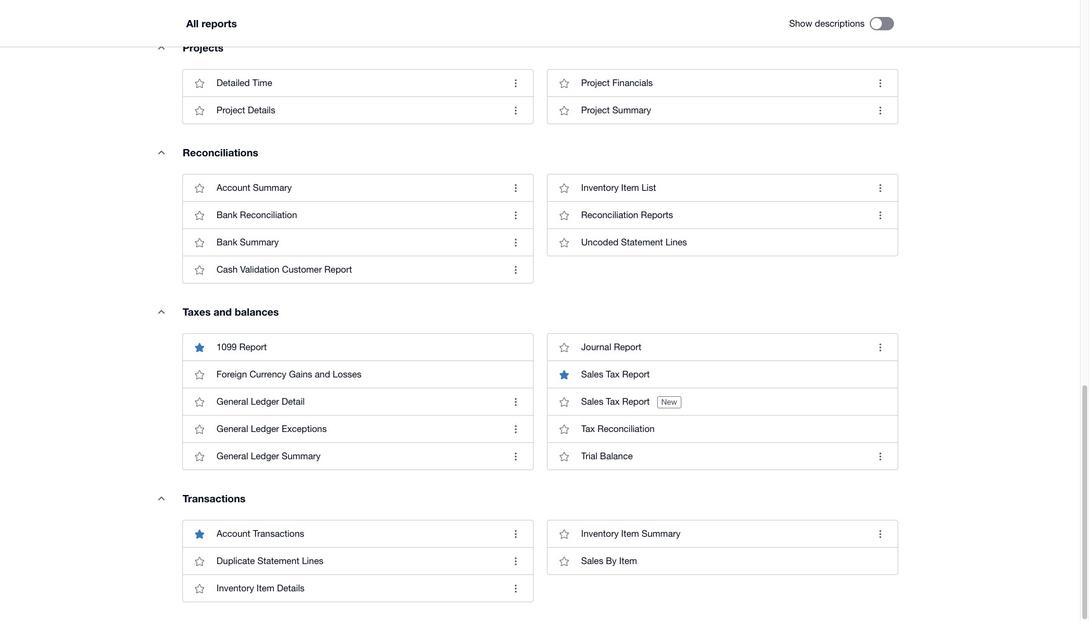 Task type: describe. For each thing, give the bounding box(es) containing it.
projects
[[183, 41, 224, 54]]

general ledger detail link
[[183, 388, 533, 415]]

more options image for general ledger summary
[[504, 444, 528, 469]]

sales for transactions
[[581, 556, 604, 566]]

favorite image for inventory item summary
[[552, 522, 577, 546]]

reports
[[202, 17, 237, 30]]

cash validation customer report link
[[183, 256, 533, 283]]

inventory item list
[[581, 183, 656, 193]]

expand report group image for reconciliations
[[149, 140, 174, 164]]

favorite image for reconciliation reports
[[552, 203, 577, 227]]

summary for project summary
[[613, 105, 652, 115]]

favorite image for inventory item details
[[188, 576, 212, 601]]

gains
[[289, 369, 312, 379]]

1 sales tax report from the top
[[581, 369, 650, 379]]

more options image for inventory item details
[[504, 576, 528, 601]]

2 sales tax report from the top
[[581, 396, 650, 407]]

account transactions
[[217, 529, 304, 539]]

all reports
[[186, 17, 237, 30]]

favorite image for bank summary
[[188, 230, 212, 255]]

reconciliation for tax
[[598, 424, 655, 434]]

trial balance link
[[548, 443, 898, 470]]

more options image for duplicate statement lines
[[504, 549, 528, 573]]

favorite image for uncoded statement lines
[[552, 230, 577, 255]]

favorite image for general ledger exceptions
[[188, 417, 212, 441]]

more options image for general ledger detail
[[504, 390, 528, 414]]

inventory item summary
[[581, 529, 681, 539]]

2 vertical spatial tax
[[581, 424, 595, 434]]

0 horizontal spatial details
[[248, 105, 275, 115]]

sales by item
[[581, 556, 637, 566]]

reconciliation reports link
[[548, 201, 898, 229]]

more options image for inventory item summary
[[869, 522, 893, 546]]

reports
[[641, 210, 673, 220]]

balances
[[235, 306, 279, 318]]

1 vertical spatial transactions
[[253, 529, 304, 539]]

0 vertical spatial and
[[214, 306, 232, 318]]

exceptions
[[282, 424, 327, 434]]

duplicate statement lines
[[217, 556, 324, 566]]

2 vertical spatial inventory
[[217, 583, 254, 593]]

1099 report link
[[183, 334, 533, 361]]

favorite image for general ledger detail
[[188, 390, 212, 414]]

project financials link
[[548, 70, 898, 96]]

uncoded statement lines link
[[548, 229, 898, 256]]

sales by item link
[[548, 547, 898, 575]]

expand report group image for taxes and balances
[[149, 299, 174, 324]]

more options image for reconciliation reports
[[869, 203, 893, 227]]

inventory item summary link
[[548, 521, 898, 547]]

favorite image for sales by item
[[552, 549, 577, 573]]

more options image for account summary
[[504, 176, 528, 200]]

account for transactions
[[217, 529, 250, 539]]

general for general ledger summary
[[217, 451, 248, 461]]

1099 report
[[217, 342, 267, 352]]

validation
[[240, 264, 280, 275]]

more options image for project summary
[[869, 98, 893, 123]]

show descriptions
[[790, 18, 865, 29]]

reconciliation for bank
[[240, 210, 297, 220]]

reconciliation reports
[[581, 210, 673, 220]]

journal report link
[[548, 334, 898, 361]]

detail
[[282, 396, 305, 407]]

inventory item list link
[[548, 175, 898, 201]]

statement for uncoded
[[621, 237, 663, 247]]

bank summary
[[217, 237, 279, 247]]

favorite image for foreign currency gains and losses
[[188, 363, 212, 387]]

favorite image for duplicate statement lines
[[188, 549, 212, 573]]

details inside "link"
[[277, 583, 305, 593]]

1 vertical spatial tax
[[606, 396, 620, 407]]

account transactions link
[[183, 521, 533, 547]]

expand report group image for transactions
[[149, 486, 174, 510]]

item for summary
[[622, 529, 639, 539]]

detailed
[[217, 78, 250, 88]]

remove favorite image for sales tax report
[[552, 363, 577, 387]]

remove favorite image for 1099 report
[[188, 335, 212, 359]]

cash
[[217, 264, 238, 275]]

balance
[[600, 451, 633, 461]]

favorite image for project financials
[[552, 71, 577, 95]]

customer
[[282, 264, 322, 275]]

bank summary link
[[183, 229, 533, 256]]

favorite image for trial balance
[[552, 444, 577, 469]]

0 vertical spatial transactions
[[183, 492, 246, 505]]



Task type: locate. For each thing, give the bounding box(es) containing it.
favorite image inside sales by item link
[[552, 549, 577, 573]]

project financials
[[581, 78, 653, 88]]

favorite image for tax reconciliation
[[552, 417, 577, 441]]

more options image
[[869, 71, 893, 95], [504, 176, 528, 200], [869, 176, 893, 200], [504, 203, 528, 227], [504, 230, 528, 255], [504, 390, 528, 414], [504, 417, 528, 441], [504, 444, 528, 469], [869, 444, 893, 469], [869, 522, 893, 546], [504, 549, 528, 573], [504, 576, 528, 601]]

general for general ledger detail
[[217, 396, 248, 407]]

bank up bank summary
[[217, 210, 238, 220]]

sales tax report link
[[548, 361, 898, 388]]

sales tax report up tax reconciliation
[[581, 396, 650, 407]]

bank for bank summary
[[217, 237, 238, 247]]

show
[[790, 18, 813, 29]]

project for project financials
[[581, 78, 610, 88]]

favorite image inside general ledger summary link
[[188, 444, 212, 469]]

report
[[325, 264, 352, 275], [239, 342, 267, 352], [614, 342, 642, 352], [623, 369, 650, 379], [623, 396, 650, 407]]

inventory down duplicate
[[217, 583, 254, 593]]

item inside 'link'
[[622, 183, 639, 193]]

general ledger exceptions
[[217, 424, 327, 434]]

2 general from the top
[[217, 424, 248, 434]]

favorite image
[[188, 71, 212, 95], [552, 71, 577, 95], [188, 98, 212, 123], [552, 176, 577, 200], [188, 203, 212, 227], [552, 230, 577, 255], [188, 363, 212, 387], [188, 444, 212, 469], [552, 444, 577, 469], [552, 549, 577, 573]]

item
[[622, 183, 639, 193], [622, 529, 639, 539], [619, 556, 637, 566], [257, 583, 275, 593]]

more options image for bank summary
[[504, 230, 528, 255]]

0 horizontal spatial remove favorite image
[[188, 335, 212, 359]]

0 horizontal spatial statement
[[258, 556, 299, 566]]

project inside project financials link
[[581, 78, 610, 88]]

favorite image for bank reconciliation
[[188, 203, 212, 227]]

1 vertical spatial expand report group image
[[149, 486, 174, 510]]

project for project summary
[[581, 105, 610, 115]]

ledger for exceptions
[[251, 424, 279, 434]]

1 horizontal spatial statement
[[621, 237, 663, 247]]

more options image for account transactions
[[504, 522, 528, 546]]

tax up tax reconciliation
[[606, 396, 620, 407]]

favorite image for project details
[[188, 98, 212, 123]]

1 horizontal spatial and
[[315, 369, 330, 379]]

favorite image inside journal report link
[[552, 335, 577, 359]]

item right the by
[[619, 556, 637, 566]]

more options image for project financials
[[869, 71, 893, 95]]

favorite image inside project summary link
[[552, 98, 577, 123]]

2 expand report group image from the top
[[149, 140, 174, 164]]

report down the journal report
[[623, 369, 650, 379]]

remove favorite image inside sales tax report link
[[552, 363, 577, 387]]

favorite image inside reconciliation reports link
[[552, 203, 577, 227]]

item up sales by item at bottom right
[[622, 529, 639, 539]]

general down the general ledger exceptions
[[217, 451, 248, 461]]

favorite image inside bank reconciliation link
[[188, 203, 212, 227]]

ledger
[[251, 396, 279, 407], [251, 424, 279, 434], [251, 451, 279, 461]]

item for list
[[622, 183, 639, 193]]

0 vertical spatial expand report group image
[[149, 299, 174, 324]]

account
[[217, 183, 250, 193], [217, 529, 250, 539]]

general ledger exceptions link
[[183, 415, 533, 443]]

journal
[[581, 342, 612, 352]]

0 vertical spatial general
[[217, 396, 248, 407]]

and right taxes
[[214, 306, 232, 318]]

reconciliation down the account summary
[[240, 210, 297, 220]]

general down foreign
[[217, 396, 248, 407]]

3 sales from the top
[[581, 556, 604, 566]]

list
[[642, 183, 656, 193]]

1 general from the top
[[217, 396, 248, 407]]

report down the bank summary link
[[325, 264, 352, 275]]

uncoded
[[581, 237, 619, 247]]

3 general from the top
[[217, 451, 248, 461]]

account up duplicate
[[217, 529, 250, 539]]

project up project summary
[[581, 78, 610, 88]]

more options image inside inventory item summary "link"
[[869, 522, 893, 546]]

item for details
[[257, 583, 275, 593]]

more options image inside inventory item details "link"
[[504, 576, 528, 601]]

remove favorite image
[[188, 335, 212, 359], [552, 363, 577, 387]]

more options image inside reconciliation reports link
[[869, 203, 893, 227]]

favorite image inside the tax reconciliation link
[[552, 417, 577, 441]]

sales tax report
[[581, 369, 650, 379], [581, 396, 650, 407]]

favorite image
[[552, 98, 577, 123], [188, 176, 212, 200], [552, 203, 577, 227], [188, 230, 212, 255], [188, 258, 212, 282], [552, 335, 577, 359], [188, 390, 212, 414], [552, 390, 577, 414], [188, 417, 212, 441], [552, 417, 577, 441], [552, 522, 577, 546], [188, 549, 212, 573], [188, 576, 212, 601]]

more options image inside bank reconciliation link
[[504, 203, 528, 227]]

lines for duplicate statement lines
[[302, 556, 324, 566]]

more options image inside trial balance 'link'
[[869, 444, 893, 469]]

ledger up "general ledger summary"
[[251, 424, 279, 434]]

0 vertical spatial sales tax report
[[581, 369, 650, 379]]

time
[[253, 78, 272, 88]]

account summary
[[217, 183, 292, 193]]

1 vertical spatial sales tax report
[[581, 396, 650, 407]]

1 sales from the top
[[581, 369, 604, 379]]

ledger for detail
[[251, 396, 279, 407]]

2 vertical spatial sales
[[581, 556, 604, 566]]

favorite image inside detailed time link
[[188, 71, 212, 95]]

1 ledger from the top
[[251, 396, 279, 407]]

bank for bank reconciliation
[[217, 210, 238, 220]]

favorite image for inventory item list
[[552, 176, 577, 200]]

transactions
[[183, 492, 246, 505], [253, 529, 304, 539]]

general ledger summary
[[217, 451, 321, 461]]

2 bank from the top
[[217, 237, 238, 247]]

0 horizontal spatial lines
[[302, 556, 324, 566]]

project summary link
[[548, 96, 898, 124]]

1 vertical spatial general
[[217, 424, 248, 434]]

report up tax reconciliation
[[623, 396, 650, 407]]

detailed time
[[217, 78, 272, 88]]

ledger for summary
[[251, 451, 279, 461]]

more options image for cash validation customer report
[[504, 258, 528, 282]]

transactions up remove favorite image
[[183, 492, 246, 505]]

1 horizontal spatial details
[[277, 583, 305, 593]]

0 vertical spatial sales
[[581, 369, 604, 379]]

favorite image inside trial balance 'link'
[[552, 444, 577, 469]]

report right 1099
[[239, 342, 267, 352]]

general inside "link"
[[217, 396, 248, 407]]

project down project financials
[[581, 105, 610, 115]]

statement down reconciliation reports on the right top of page
[[621, 237, 663, 247]]

project details link
[[183, 96, 533, 124]]

taxes
[[183, 306, 211, 318]]

and right gains
[[315, 369, 330, 379]]

favorite image for detailed time
[[188, 71, 212, 95]]

foreign currency gains and losses
[[217, 369, 362, 379]]

more options image for general ledger exceptions
[[504, 417, 528, 441]]

more options image
[[504, 71, 528, 95], [504, 98, 528, 123], [869, 98, 893, 123], [869, 203, 893, 227], [504, 258, 528, 282], [869, 335, 893, 359], [504, 522, 528, 546]]

1 vertical spatial details
[[277, 583, 305, 593]]

lines down reports
[[666, 237, 687, 247]]

reconciliations
[[183, 146, 258, 159]]

journal report
[[581, 342, 642, 352]]

1099
[[217, 342, 237, 352]]

duplicate statement lines link
[[183, 547, 533, 575]]

ledger down currency on the left
[[251, 396, 279, 407]]

new
[[662, 398, 677, 407]]

0 vertical spatial remove favorite image
[[188, 335, 212, 359]]

3 ledger from the top
[[251, 451, 279, 461]]

2 account from the top
[[217, 529, 250, 539]]

project inside project summary link
[[581, 105, 610, 115]]

more options image for trial balance
[[869, 444, 893, 469]]

1 horizontal spatial remove favorite image
[[552, 363, 577, 387]]

2 vertical spatial general
[[217, 451, 248, 461]]

more options image inside duplicate statement lines link
[[504, 549, 528, 573]]

sales tax report down the journal report
[[581, 369, 650, 379]]

reconciliation
[[240, 210, 297, 220], [581, 210, 639, 220], [598, 424, 655, 434]]

tax
[[606, 369, 620, 379], [606, 396, 620, 407], [581, 424, 595, 434]]

more options image inside cash validation customer report link
[[504, 258, 528, 282]]

1 vertical spatial remove favorite image
[[552, 363, 577, 387]]

all
[[186, 17, 199, 30]]

sales up tax reconciliation
[[581, 396, 604, 407]]

account up bank reconciliation
[[217, 183, 250, 193]]

transactions up duplicate statement lines
[[253, 529, 304, 539]]

1 horizontal spatial lines
[[666, 237, 687, 247]]

account summary link
[[183, 175, 533, 201]]

reconciliation up balance at the right of the page
[[598, 424, 655, 434]]

project for project details
[[217, 105, 245, 115]]

inventory up sales by item at bottom right
[[581, 529, 619, 539]]

1 vertical spatial expand report group image
[[149, 140, 174, 164]]

summary
[[613, 105, 652, 115], [253, 183, 292, 193], [240, 237, 279, 247], [282, 451, 321, 461], [642, 529, 681, 539]]

details down time
[[248, 105, 275, 115]]

favorite image for journal report
[[552, 335, 577, 359]]

1 vertical spatial inventory
[[581, 529, 619, 539]]

reconciliation down inventory item list
[[581, 210, 639, 220]]

favorite image inside uncoded statement lines link
[[552, 230, 577, 255]]

remove favorite image inside 1099 report link
[[188, 335, 212, 359]]

inventory inside 'link'
[[581, 183, 619, 193]]

project summary
[[581, 105, 652, 115]]

more options image inside general ledger summary link
[[504, 444, 528, 469]]

1 vertical spatial ledger
[[251, 424, 279, 434]]

more options image inside the bank summary link
[[504, 230, 528, 255]]

item down duplicate statement lines
[[257, 583, 275, 593]]

0 vertical spatial lines
[[666, 237, 687, 247]]

tax up trial
[[581, 424, 595, 434]]

by
[[606, 556, 617, 566]]

more options image for journal report
[[869, 335, 893, 359]]

more options image inside project summary link
[[869, 98, 893, 123]]

bank reconciliation
[[217, 210, 297, 220]]

statement for duplicate
[[258, 556, 299, 566]]

details down duplicate statement lines
[[277, 583, 305, 593]]

favorite image for project summary
[[552, 98, 577, 123]]

favorite image inside 'foreign currency gains and losses' link
[[188, 363, 212, 387]]

1 bank from the top
[[217, 210, 238, 220]]

lines
[[666, 237, 687, 247], [302, 556, 324, 566]]

foreign
[[217, 369, 247, 379]]

ledger inside "link"
[[251, 396, 279, 407]]

more options image inside general ledger detail "link"
[[504, 390, 528, 414]]

general for general ledger exceptions
[[217, 424, 248, 434]]

duplicate
[[217, 556, 255, 566]]

expand report group image left projects at the top of page
[[149, 35, 174, 60]]

bank
[[217, 210, 238, 220], [217, 237, 238, 247]]

2 vertical spatial ledger
[[251, 451, 279, 461]]

1 expand report group image from the top
[[149, 299, 174, 324]]

bank up cash
[[217, 237, 238, 247]]

favorite image inside inventory item list 'link'
[[552, 176, 577, 200]]

inventory for reconciliations
[[581, 183, 619, 193]]

tax reconciliation link
[[548, 415, 898, 443]]

bank reconciliation link
[[183, 201, 533, 229]]

sales
[[581, 369, 604, 379], [581, 396, 604, 407], [581, 556, 604, 566]]

report right journal
[[614, 342, 642, 352]]

1 vertical spatial statement
[[258, 556, 299, 566]]

summary inside "link"
[[642, 529, 681, 539]]

inventory up reconciliation reports on the right top of page
[[581, 183, 619, 193]]

more options image for project details
[[504, 98, 528, 123]]

general ledger summary link
[[183, 443, 533, 470]]

0 vertical spatial details
[[248, 105, 275, 115]]

more options image inside inventory item list 'link'
[[869, 176, 893, 200]]

more options image inside project financials link
[[869, 71, 893, 95]]

2 ledger from the top
[[251, 424, 279, 434]]

favorite image inside project financials link
[[552, 71, 577, 95]]

item left "list"
[[622, 183, 639, 193]]

1 expand report group image from the top
[[149, 35, 174, 60]]

summary for account summary
[[253, 183, 292, 193]]

more options image for bank reconciliation
[[504, 203, 528, 227]]

favorite image inside project details link
[[188, 98, 212, 123]]

favorite image for account summary
[[188, 176, 212, 200]]

0 vertical spatial statement
[[621, 237, 663, 247]]

statement up inventory item details
[[258, 556, 299, 566]]

0 vertical spatial tax
[[606, 369, 620, 379]]

general ledger detail
[[217, 396, 305, 407]]

more options image for detailed time
[[504, 71, 528, 95]]

inventory item details link
[[183, 575, 533, 602]]

1 vertical spatial sales
[[581, 396, 604, 407]]

expand report group image
[[149, 299, 174, 324], [149, 486, 174, 510]]

detailed time link
[[183, 70, 533, 96]]

lines down account transactions link on the bottom of the page
[[302, 556, 324, 566]]

0 vertical spatial ledger
[[251, 396, 279, 407]]

uncoded statement lines
[[581, 237, 687, 247]]

more options image for inventory item list
[[869, 176, 893, 200]]

account for reconciliations
[[217, 183, 250, 193]]

trial
[[581, 451, 598, 461]]

expand report group image left reconciliations
[[149, 140, 174, 164]]

inventory for transactions
[[581, 529, 619, 539]]

tax down the journal report
[[606, 369, 620, 379]]

1 horizontal spatial transactions
[[253, 529, 304, 539]]

project down detailed
[[217, 105, 245, 115]]

sales down journal
[[581, 369, 604, 379]]

favorite image for cash validation customer report
[[188, 258, 212, 282]]

foreign currency gains and losses link
[[183, 361, 533, 388]]

more options image inside account summary link
[[504, 176, 528, 200]]

0 horizontal spatial and
[[214, 306, 232, 318]]

general
[[217, 396, 248, 407], [217, 424, 248, 434], [217, 451, 248, 461]]

lines for uncoded statement lines
[[666, 237, 687, 247]]

expand report group image for projects
[[149, 35, 174, 60]]

project
[[581, 78, 610, 88], [217, 105, 245, 115], [581, 105, 610, 115]]

1 vertical spatial lines
[[302, 556, 324, 566]]

0 vertical spatial expand report group image
[[149, 35, 174, 60]]

1 account from the top
[[217, 183, 250, 193]]

1 vertical spatial bank
[[217, 237, 238, 247]]

0 vertical spatial inventory
[[581, 183, 619, 193]]

1 vertical spatial and
[[315, 369, 330, 379]]

cash validation customer report
[[217, 264, 352, 275]]

tax reconciliation
[[581, 424, 655, 434]]

0 vertical spatial account
[[217, 183, 250, 193]]

financials
[[613, 78, 653, 88]]

0 horizontal spatial transactions
[[183, 492, 246, 505]]

more options image inside general ledger exceptions link
[[504, 417, 528, 441]]

more options image inside journal report link
[[869, 335, 893, 359]]

project details
[[217, 105, 275, 115]]

ledger down the general ledger exceptions
[[251, 451, 279, 461]]

remove favorite image
[[188, 522, 212, 546]]

taxes and balances
[[183, 306, 279, 318]]

2 expand report group image from the top
[[149, 486, 174, 510]]

details
[[248, 105, 275, 115], [277, 583, 305, 593]]

inventory
[[581, 183, 619, 193], [581, 529, 619, 539], [217, 583, 254, 593]]

statement
[[621, 237, 663, 247], [258, 556, 299, 566]]

project inside project details link
[[217, 105, 245, 115]]

2 sales from the top
[[581, 396, 604, 407]]

descriptions
[[815, 18, 865, 29]]

expand report group image
[[149, 35, 174, 60], [149, 140, 174, 164]]

0 vertical spatial bank
[[217, 210, 238, 220]]

currency
[[250, 369, 287, 379]]

summary for bank summary
[[240, 237, 279, 247]]

trial balance
[[581, 451, 633, 461]]

favorite image for general ledger summary
[[188, 444, 212, 469]]

general down general ledger detail
[[217, 424, 248, 434]]

inventory item details
[[217, 583, 305, 593]]

favorite image inside cash validation customer report link
[[188, 258, 212, 282]]

losses
[[333, 369, 362, 379]]

sales left the by
[[581, 556, 604, 566]]

and
[[214, 306, 232, 318], [315, 369, 330, 379]]

sales for taxes and balances
[[581, 369, 604, 379]]

1 vertical spatial account
[[217, 529, 250, 539]]



Task type: vqa. For each thing, say whether or not it's contained in the screenshot.
Staff
no



